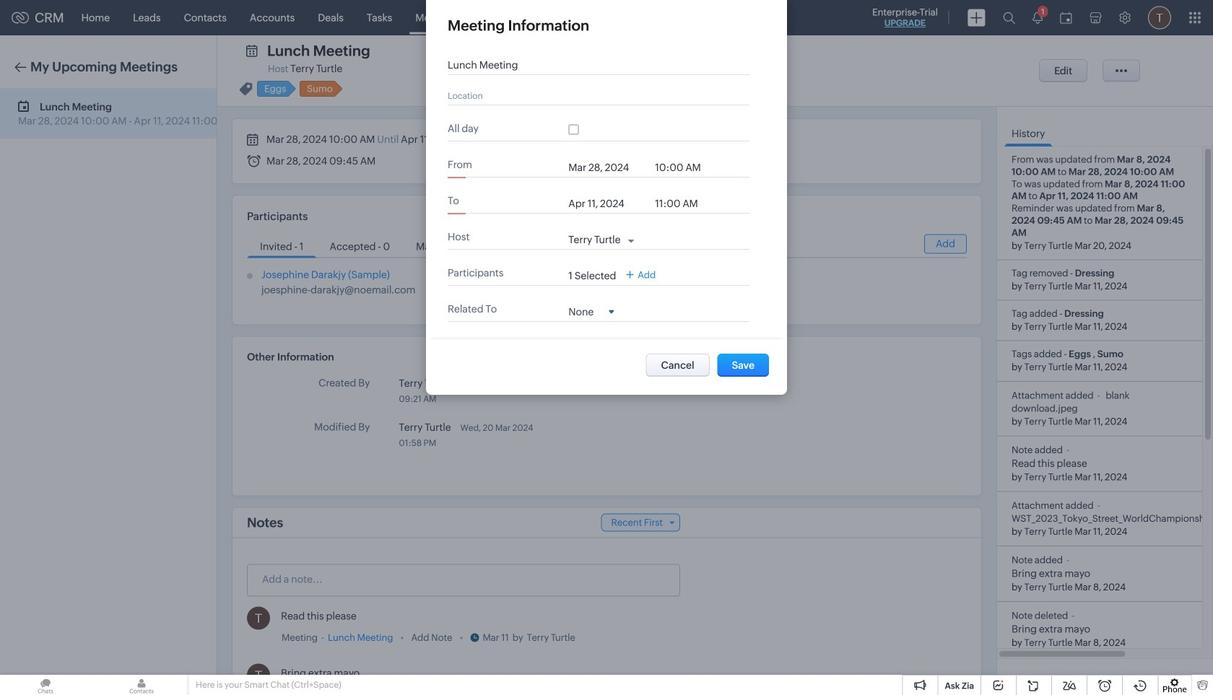 Task type: vqa. For each thing, say whether or not it's contained in the screenshot.
invited meetings
no



Task type: locate. For each thing, give the bounding box(es) containing it.
None button
[[1040, 59, 1088, 82], [646, 354, 710, 377], [718, 354, 770, 377], [1040, 59, 1088, 82], [646, 354, 710, 377], [718, 354, 770, 377]]

hh:mm a text field
[[656, 162, 713, 173], [656, 198, 713, 210]]

calendar image
[[1061, 12, 1073, 23]]

None field
[[569, 305, 614, 318]]

profile element
[[1140, 0, 1181, 35]]

1 mmm d, yyyy text field from the top
[[569, 162, 648, 173]]

mmm d, yyyy text field
[[569, 162, 648, 173], [569, 198, 648, 210]]

Add a note... field
[[248, 573, 679, 587]]

create menu image
[[968, 9, 986, 26]]

0 vertical spatial hh:mm a text field
[[656, 162, 713, 173]]

create menu element
[[960, 0, 995, 35]]

1 vertical spatial hh:mm a text field
[[656, 198, 713, 210]]

1 vertical spatial mmm d, yyyy text field
[[569, 198, 648, 210]]

2 mmm d, yyyy text field from the top
[[569, 198, 648, 210]]

0 vertical spatial mmm d, yyyy text field
[[569, 162, 648, 173]]



Task type: describe. For each thing, give the bounding box(es) containing it.
signals element
[[1025, 0, 1052, 35]]

mmm d, yyyy text field for first hh:mm a text box from the top
[[569, 162, 648, 173]]

chats image
[[0, 676, 91, 696]]

logo image
[[12, 12, 29, 23]]

contacts image
[[96, 676, 187, 696]]

1 hh:mm a text field from the top
[[656, 162, 713, 173]]

search image
[[1004, 12, 1016, 24]]

2 hh:mm a text field from the top
[[656, 198, 713, 210]]

Title text field
[[448, 59, 737, 71]]

mmm d, yyyy text field for 1st hh:mm a text box from the bottom
[[569, 198, 648, 210]]

Location text field
[[448, 90, 737, 101]]

search element
[[995, 0, 1025, 35]]

profile image
[[1149, 6, 1172, 29]]



